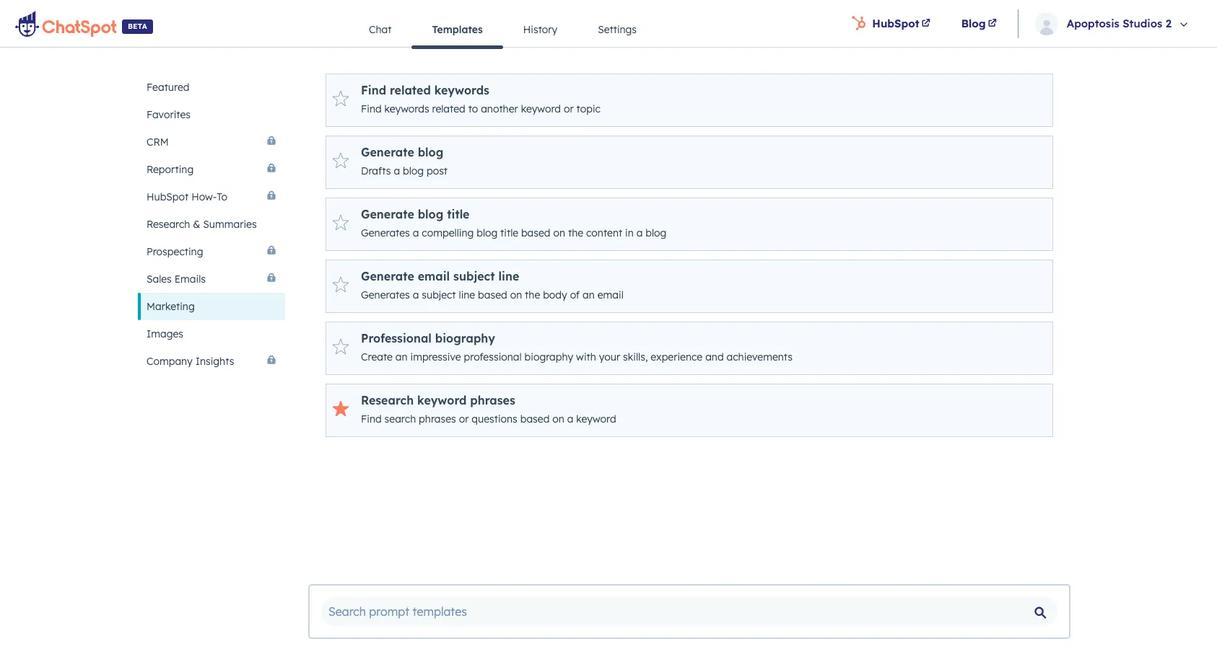 Task type: locate. For each thing, give the bounding box(es) containing it.
settings link
[[578, 12, 657, 47]]

1 vertical spatial an
[[396, 351, 408, 364]]

keyword
[[521, 103, 561, 116], [417, 394, 467, 408], [577, 413, 617, 426]]

email right of
[[598, 289, 624, 302]]

a right drafts at the left
[[394, 165, 400, 178]]

1 vertical spatial biography
[[525, 351, 574, 364]]

0 horizontal spatial the
[[525, 289, 540, 302]]

blog link
[[947, 0, 1014, 47]]

create
[[361, 351, 393, 364]]

1 vertical spatial the
[[525, 289, 540, 302]]

an
[[583, 289, 595, 302], [396, 351, 408, 364]]

search
[[385, 413, 416, 426]]

title up compelling
[[447, 207, 470, 222]]

based
[[521, 227, 551, 240], [478, 289, 508, 302], [521, 413, 550, 426]]

2 vertical spatial find
[[361, 413, 382, 426]]

0 horizontal spatial related
[[390, 83, 431, 97]]

generate inside generate blog title generates a compelling blog title based on the content in a blog
[[361, 207, 414, 222]]

an right of
[[583, 289, 595, 302]]

line
[[499, 269, 519, 284], [459, 289, 475, 302]]

or
[[564, 103, 574, 116], [459, 413, 469, 426]]

keyword right another
[[521, 103, 561, 116]]

2 generate from the top
[[361, 207, 414, 222]]

keyword down with
[[577, 413, 617, 426]]

2 vertical spatial on
[[553, 413, 565, 426]]

1 horizontal spatial keyword
[[521, 103, 561, 116]]

1 vertical spatial title
[[501, 227, 519, 240]]

impressive
[[411, 351, 461, 364]]

favorites
[[147, 108, 191, 121]]

title
[[447, 207, 470, 222], [501, 227, 519, 240]]

2 vertical spatial keyword
[[577, 413, 617, 426]]

0 vertical spatial title
[[447, 207, 470, 222]]

generates up professional
[[361, 289, 410, 302]]

subject
[[454, 269, 495, 284], [422, 289, 456, 302]]

email down compelling
[[418, 269, 450, 284]]

post
[[427, 165, 448, 178]]

2 vertical spatial based
[[521, 413, 550, 426]]

keywords
[[435, 83, 490, 97], [385, 103, 429, 116]]

0 vertical spatial the
[[568, 227, 584, 240]]

generate down drafts at the left
[[361, 207, 414, 222]]

related left to on the left top of page
[[432, 103, 466, 116]]

a down professional biography create an impressive professional biography with your skills, experience and achievements
[[567, 413, 574, 426]]

1 horizontal spatial an
[[583, 289, 595, 302]]

questions
[[472, 413, 518, 426]]

hubspot for hubspot how-to
[[147, 191, 189, 204]]

phrases right search
[[419, 413, 456, 426]]

on left 'content'
[[554, 227, 565, 240]]

1 vertical spatial generates
[[361, 289, 410, 302]]

3 find from the top
[[361, 413, 382, 426]]

2 vertical spatial generate
[[361, 269, 414, 284]]

line down generate blog title generates a compelling blog title based on the content in a blog
[[499, 269, 519, 284]]

0 horizontal spatial phrases
[[419, 413, 456, 426]]

professional
[[361, 331, 432, 346]]

subject up professional
[[422, 289, 456, 302]]

0 vertical spatial subject
[[454, 269, 495, 284]]

1 horizontal spatial keywords
[[435, 83, 490, 97]]

an down professional
[[396, 351, 408, 364]]

0 vertical spatial generates
[[361, 227, 410, 240]]

biography
[[435, 331, 495, 346], [525, 351, 574, 364]]

related
[[390, 83, 431, 97], [432, 103, 466, 116]]

subject down compelling
[[454, 269, 495, 284]]

based inside research keyword phrases find search phrases or questions based on a keyword
[[521, 413, 550, 426]]

phrases up questions
[[470, 394, 516, 408]]

an inside generate email subject line generates a subject line based on the body of an email
[[583, 289, 595, 302]]

1 vertical spatial related
[[432, 103, 466, 116]]

beta
[[128, 21, 147, 31]]

compelling
[[422, 227, 474, 240]]

0 vertical spatial generate
[[361, 145, 414, 160]]

0 vertical spatial keyword
[[521, 103, 561, 116]]

hubspot for hubspot
[[873, 16, 920, 30]]

generate
[[361, 145, 414, 160], [361, 207, 414, 222], [361, 269, 414, 284]]

a inside the generate blog drafts a blog post
[[394, 165, 400, 178]]

0 vertical spatial phrases
[[470, 394, 516, 408]]

emails
[[175, 273, 206, 286]]

the inside generate email subject line generates a subject line based on the body of an email
[[525, 289, 540, 302]]

line down compelling
[[459, 289, 475, 302]]

to
[[217, 191, 227, 204]]

0 vertical spatial hubspot
[[873, 16, 920, 30]]

0 vertical spatial an
[[583, 289, 595, 302]]

research for &
[[147, 218, 190, 231]]

find for find related keywords
[[361, 103, 382, 116]]

2 horizontal spatial keyword
[[577, 413, 617, 426]]

2 generates from the top
[[361, 289, 410, 302]]

0 vertical spatial related
[[390, 83, 431, 97]]

prospecting button
[[138, 238, 285, 266]]

generate blog drafts a blog post
[[361, 145, 448, 178]]

research inside button
[[147, 218, 190, 231]]

another
[[481, 103, 518, 116]]

1 horizontal spatial email
[[598, 289, 624, 302]]

email
[[418, 269, 450, 284], [598, 289, 624, 302]]

hubspot how-to button
[[138, 183, 285, 211]]

related down chat
[[390, 83, 431, 97]]

a up professional
[[413, 289, 419, 302]]

1 generate from the top
[[361, 145, 414, 160]]

the
[[568, 227, 584, 240], [525, 289, 540, 302]]

research up search
[[361, 394, 414, 408]]

1 vertical spatial on
[[510, 289, 522, 302]]

chat link
[[349, 12, 412, 47]]

generate for generate email subject line
[[361, 269, 414, 284]]

link opens in a new window image
[[922, 15, 931, 32], [988, 15, 997, 32], [988, 19, 997, 28]]

chat
[[369, 23, 392, 36]]

1 vertical spatial research
[[361, 394, 414, 408]]

0 vertical spatial or
[[564, 103, 574, 116]]

reporting
[[147, 163, 194, 176]]

generate up drafts at the left
[[361, 145, 414, 160]]

research & summaries button
[[138, 211, 285, 238]]

or left topic
[[564, 103, 574, 116]]

generate email subject line generates a subject line based on the body of an email
[[361, 269, 624, 302]]

find left search
[[361, 413, 382, 426]]

0 horizontal spatial keyword
[[417, 394, 467, 408]]

navigation
[[349, 12, 657, 49]]

1 vertical spatial line
[[459, 289, 475, 302]]

biography left with
[[525, 351, 574, 364]]

research for keyword
[[361, 394, 414, 408]]

2 find from the top
[[361, 103, 382, 116]]

keywords up to on the left top of page
[[435, 83, 490, 97]]

0 vertical spatial on
[[554, 227, 565, 240]]

on inside generate blog title generates a compelling blog title based on the content in a blog
[[554, 227, 565, 240]]

1 vertical spatial email
[[598, 289, 624, 302]]

hubspot inside button
[[147, 191, 189, 204]]

hubspot left link opens in a new window image
[[873, 16, 920, 30]]

a inside generate email subject line generates a subject line based on the body of an email
[[413, 289, 419, 302]]

research up prospecting
[[147, 218, 190, 231]]

find
[[361, 83, 386, 97], [361, 103, 382, 116], [361, 413, 382, 426]]

crm
[[147, 136, 169, 149]]

1 horizontal spatial related
[[432, 103, 466, 116]]

0 horizontal spatial or
[[459, 413, 469, 426]]

a
[[394, 165, 400, 178], [413, 227, 419, 240], [637, 227, 643, 240], [413, 289, 419, 302], [567, 413, 574, 426]]

0 horizontal spatial keywords
[[385, 103, 429, 116]]

0 horizontal spatial research
[[147, 218, 190, 231]]

1 horizontal spatial line
[[499, 269, 519, 284]]

Search prompt templates search field
[[321, 598, 1058, 627]]

0 horizontal spatial hubspot
[[147, 191, 189, 204]]

1 horizontal spatial phrases
[[470, 394, 516, 408]]

0 vertical spatial find
[[361, 83, 386, 97]]

1 horizontal spatial research
[[361, 394, 414, 408]]

reporting button
[[138, 156, 285, 183]]

1 vertical spatial keywords
[[385, 103, 429, 116]]

generate inside the generate blog drafts a blog post
[[361, 145, 414, 160]]

hubspot
[[873, 16, 920, 30], [147, 191, 189, 204]]

1 vertical spatial keyword
[[417, 394, 467, 408]]

generates
[[361, 227, 410, 240], [361, 289, 410, 302]]

generates left compelling
[[361, 227, 410, 240]]

3 generate from the top
[[361, 269, 414, 284]]

company insights
[[147, 355, 234, 368]]

generate blog title generates a compelling blog title based on the content in a blog
[[361, 207, 667, 240]]

0 vertical spatial biography
[[435, 331, 495, 346]]

0 vertical spatial line
[[499, 269, 519, 284]]

0 horizontal spatial an
[[396, 351, 408, 364]]

on inside research keyword phrases find search phrases or questions based on a keyword
[[553, 413, 565, 426]]

1 vertical spatial hubspot
[[147, 191, 189, 204]]

1 vertical spatial find
[[361, 103, 382, 116]]

1 horizontal spatial or
[[564, 103, 574, 116]]

history
[[523, 23, 558, 36]]

0 horizontal spatial title
[[447, 207, 470, 222]]

based right questions
[[521, 413, 550, 426]]

1 vertical spatial or
[[459, 413, 469, 426]]

1 horizontal spatial biography
[[525, 351, 574, 364]]

biography up professional
[[435, 331, 495, 346]]

the inside generate blog title generates a compelling blog title based on the content in a blog
[[568, 227, 584, 240]]

generates inside generate email subject line generates a subject line based on the body of an email
[[361, 289, 410, 302]]

on for research keyword phrases
[[553, 413, 565, 426]]

experience
[[651, 351, 703, 364]]

1 vertical spatial based
[[478, 289, 508, 302]]

on inside generate email subject line generates a subject line based on the body of an email
[[510, 289, 522, 302]]

on right questions
[[553, 413, 565, 426]]

insights
[[195, 355, 234, 368]]

generate up professional
[[361, 269, 414, 284]]

generate inside generate email subject line generates a subject line based on the body of an email
[[361, 269, 414, 284]]

1 generates from the top
[[361, 227, 410, 240]]

keyword down impressive
[[417, 394, 467, 408]]

find up the generate blog drafts a blog post
[[361, 103, 382, 116]]

marketing
[[147, 300, 195, 313]]

a right in
[[637, 227, 643, 240]]

or inside research keyword phrases find search phrases or questions based on a keyword
[[459, 413, 469, 426]]

marketing button
[[138, 293, 285, 321]]

based up body on the top of page
[[521, 227, 551, 240]]

1 vertical spatial generate
[[361, 207, 414, 222]]

based inside generate blog title generates a compelling blog title based on the content in a blog
[[521, 227, 551, 240]]

or left questions
[[459, 413, 469, 426]]

professional
[[464, 351, 522, 364]]

1 horizontal spatial the
[[568, 227, 584, 240]]

find down chat link
[[361, 83, 386, 97]]

0 vertical spatial based
[[521, 227, 551, 240]]

apoptosis studios 2 button
[[1023, 0, 1209, 47]]

achievements
[[727, 351, 793, 364]]

images button
[[138, 321, 285, 348]]

sales emails
[[147, 273, 206, 286]]

favorites button
[[138, 101, 285, 129]]

based up professional
[[478, 289, 508, 302]]

title up generate email subject line generates a subject line based on the body of an email
[[501, 227, 519, 240]]

1 horizontal spatial hubspot
[[873, 16, 920, 30]]

hubspot how-to
[[147, 191, 227, 204]]

on for generate email subject line
[[510, 289, 522, 302]]

research inside research keyword phrases find search phrases or questions based on a keyword
[[361, 394, 414, 408]]

the left 'content'
[[568, 227, 584, 240]]

or inside find related keywords find keywords related to another keyword or topic
[[564, 103, 574, 116]]

keywords up the generate blog drafts a blog post
[[385, 103, 429, 116]]

hubspot down 'reporting'
[[147, 191, 189, 204]]

0 vertical spatial research
[[147, 218, 190, 231]]

on
[[554, 227, 565, 240], [510, 289, 522, 302], [553, 413, 565, 426]]

blog up compelling
[[418, 207, 444, 222]]

on left body on the top of page
[[510, 289, 522, 302]]

the left body on the top of page
[[525, 289, 540, 302]]

0 vertical spatial keywords
[[435, 83, 490, 97]]

blog
[[418, 145, 444, 160], [403, 165, 424, 178], [418, 207, 444, 222], [477, 227, 498, 240], [646, 227, 667, 240]]

based inside generate email subject line generates a subject line based on the body of an email
[[478, 289, 508, 302]]

0 horizontal spatial email
[[418, 269, 450, 284]]

phrases
[[470, 394, 516, 408], [419, 413, 456, 426]]

find inside research keyword phrases find search phrases or questions based on a keyword
[[361, 413, 382, 426]]

research
[[147, 218, 190, 231], [361, 394, 414, 408]]

1 horizontal spatial title
[[501, 227, 519, 240]]



Task type: describe. For each thing, give the bounding box(es) containing it.
your
[[599, 351, 620, 364]]

based for title
[[521, 227, 551, 240]]

topic
[[577, 103, 601, 116]]

&
[[193, 218, 200, 231]]

based for subject
[[478, 289, 508, 302]]

body
[[543, 289, 567, 302]]

templates link
[[412, 12, 503, 49]]

of
[[570, 289, 580, 302]]

research keyword phrases find search phrases or questions based on a keyword
[[361, 394, 617, 426]]

summaries
[[203, 218, 257, 231]]

templates
[[432, 23, 483, 36]]

to
[[468, 103, 478, 116]]

sales emails button
[[138, 266, 285, 293]]

blog right in
[[646, 227, 667, 240]]

based for phrases
[[521, 413, 550, 426]]

link opens in a new window image inside hubspot link
[[922, 15, 931, 32]]

research & summaries
[[147, 218, 257, 231]]

featured button
[[138, 74, 285, 101]]

link opens in a new window image
[[922, 19, 931, 28]]

company insights button
[[138, 348, 285, 376]]

a inside research keyword phrases find search phrases or questions based on a keyword
[[567, 413, 574, 426]]

beta link
[[0, 0, 168, 47]]

the for generate blog title
[[568, 227, 584, 240]]

skills,
[[623, 351, 648, 364]]

0 horizontal spatial line
[[459, 289, 475, 302]]

how-
[[192, 191, 217, 204]]

generate for generate blog title
[[361, 207, 414, 222]]

keyword inside find related keywords find keywords related to another keyword or topic
[[521, 103, 561, 116]]

0 horizontal spatial biography
[[435, 331, 495, 346]]

sales
[[147, 273, 172, 286]]

blog left post
[[403, 165, 424, 178]]

navigation containing chat
[[349, 12, 657, 49]]

company
[[147, 355, 193, 368]]

apoptosis studios 2
[[1067, 16, 1172, 30]]

blog right compelling
[[477, 227, 498, 240]]

generate for generate blog
[[361, 145, 414, 160]]

0 vertical spatial email
[[418, 269, 450, 284]]

an inside professional biography create an impressive professional biography with your skills, experience and achievements
[[396, 351, 408, 364]]

the for generate email subject line
[[525, 289, 540, 302]]

in
[[625, 227, 634, 240]]

drafts
[[361, 165, 391, 178]]

on for generate blog title
[[554, 227, 565, 240]]

studios
[[1123, 16, 1163, 30]]

1 vertical spatial subject
[[422, 289, 456, 302]]

apoptosis
[[1067, 16, 1120, 30]]

blog
[[962, 16, 986, 30]]

1 vertical spatial phrases
[[419, 413, 456, 426]]

prospecting
[[147, 246, 203, 259]]

a left compelling
[[413, 227, 419, 240]]

blog up post
[[418, 145, 444, 160]]

generates inside generate blog title generates a compelling blog title based on the content in a blog
[[361, 227, 410, 240]]

history link
[[503, 12, 578, 47]]

content
[[586, 227, 623, 240]]

find for research keyword phrases
[[361, 413, 382, 426]]

hubspot link
[[838, 0, 947, 47]]

crm button
[[138, 129, 285, 156]]

find related keywords find keywords related to another keyword or topic
[[361, 83, 601, 116]]

1 find from the top
[[361, 83, 386, 97]]

images
[[147, 328, 183, 341]]

professional biography create an impressive professional biography with your skills, experience and achievements
[[361, 331, 793, 364]]

and
[[706, 351, 724, 364]]

settings
[[598, 23, 637, 36]]

2
[[1166, 16, 1172, 30]]

featured
[[147, 81, 190, 94]]

with
[[576, 351, 596, 364]]



Task type: vqa. For each thing, say whether or not it's contained in the screenshot.
topic at the left top of the page
yes



